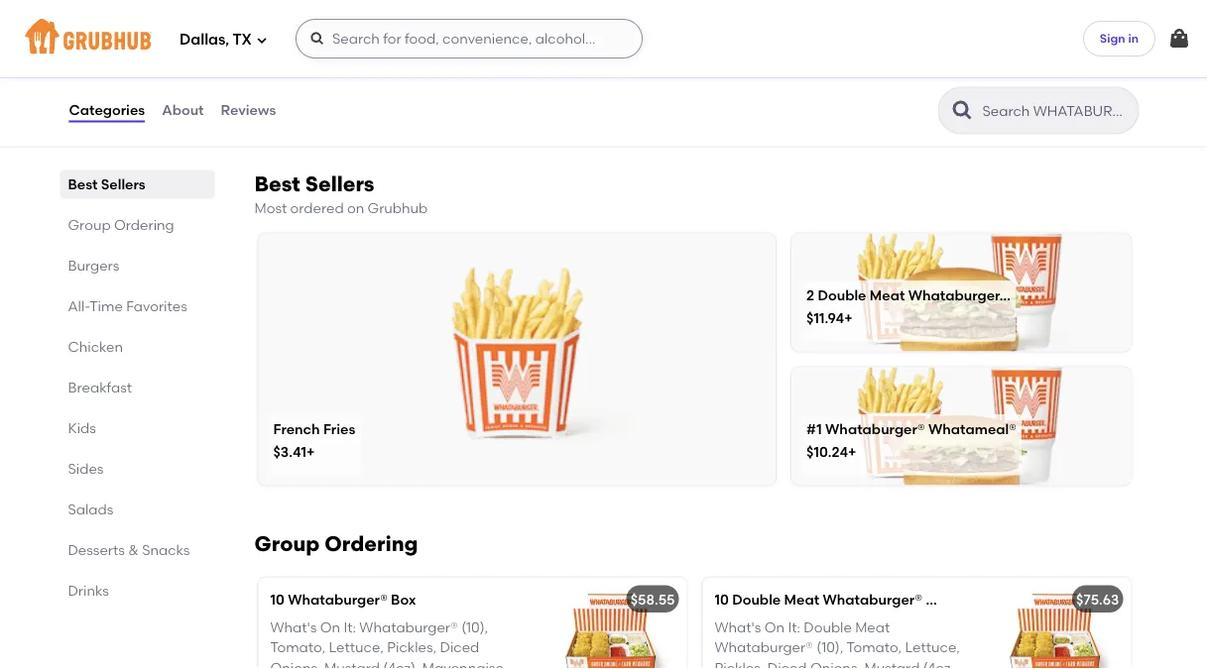 Task type: describe. For each thing, give the bounding box(es) containing it.
#1
[[807, 421, 822, 438]]

sign in
[[1100, 31, 1139, 45]]

double for 2
[[818, 287, 867, 304]]

2 box from the left
[[926, 591, 951, 608]]

whataburger® inside 'what's on it: whataburger® (10), tomato, lettuce, pickles, diced onions, mustard (4oz), mayonnai'
[[360, 620, 458, 636]]

whataburger® inside the what's on it: double meat whataburger® (10), tomato, lettuce, pickles, diced onions, mustard (4oz
[[715, 640, 814, 657]]

ordering inside group ordering tab
[[114, 217, 174, 233]]

tomato, inside the what's on it: double meat whataburger® (10), tomato, lettuce, pickles, diced onions, mustard (4oz
[[847, 640, 902, 657]]

min
[[106, 44, 128, 58]]

what's on it: whataburger® (10), tomato, lettuce, pickles, diced onions, mustard (4oz), mayonnai
[[270, 620, 504, 670]]

meat for whataburger®
[[784, 591, 820, 608]]

all-time favorites
[[68, 298, 187, 315]]

dallas, tx
[[180, 31, 252, 49]]

meat for whataburger...
[[870, 287, 905, 304]]

on
[[347, 199, 364, 216]]

sign in button
[[1083, 21, 1156, 57]]

+ inside #1 whataburger® whatameal® $10.24 +
[[848, 444, 857, 461]]

kids
[[68, 420, 96, 437]]

10 whataburger® box
[[270, 591, 416, 608]]

it: for double
[[788, 620, 801, 636]]

salads
[[68, 501, 114, 518]]

whataburger® inside #1 whataburger® whatameal® $10.24 +
[[826, 421, 925, 438]]

time
[[89, 298, 123, 315]]

1 box from the left
[[391, 591, 416, 608]]

about button
[[161, 75, 205, 146]]

(10), inside the what's on it: double meat whataburger® (10), tomato, lettuce, pickles, diced onions, mustard (4oz
[[817, 640, 844, 657]]

chicken
[[68, 339, 123, 356]]

Search for food, convenience, alcohol... search field
[[296, 19, 643, 59]]

(4oz),
[[383, 660, 419, 670]]

drinks tab
[[68, 581, 207, 602]]

main navigation navigation
[[0, 0, 1208, 77]]

10 double meat whataburger® box image
[[983, 578, 1132, 670]]

$3.41
[[273, 444, 307, 461]]

only
[[126, 24, 154, 41]]

whataburger® up 'what's on it: whataburger® (10), tomato, lettuce, pickles, diced onions, mustard (4oz), mayonnai'
[[288, 591, 388, 608]]

fries
[[323, 421, 356, 438]]

favorites
[[126, 298, 187, 315]]

$75.63
[[1077, 591, 1120, 608]]

categories button
[[68, 75, 146, 146]]

(10), inside 'what's on it: whataburger® (10), tomato, lettuce, pickles, diced onions, mustard (4oz), mayonnai'
[[462, 620, 488, 636]]

best sellers most ordered on grubhub
[[255, 171, 428, 216]]

desserts
[[68, 542, 125, 559]]

tx
[[233, 31, 252, 49]]

sellers for best sellers
[[101, 176, 146, 193]]

$10.24
[[807, 444, 848, 461]]

breakfast
[[68, 379, 132, 396]]

&
[[128, 542, 139, 559]]

10 whataburger® box image
[[538, 578, 687, 670]]

on for tomato,
[[320, 620, 340, 636]]

35–50
[[68, 44, 103, 58]]

tomato, inside 'what's on it: whataburger® (10), tomato, lettuce, pickles, diced onions, mustard (4oz), mayonnai'
[[270, 640, 326, 657]]

svg image
[[310, 31, 325, 47]]

group order
[[1040, 32, 1123, 49]]

onions, inside 'what's on it: whataburger® (10), tomato, lettuce, pickles, diced onions, mustard (4oz), mayonnai'
[[270, 660, 321, 670]]

sides
[[68, 461, 104, 478]]

lettuce, inside 'what's on it: whataburger® (10), tomato, lettuce, pickles, diced onions, mustard (4oz), mayonnai'
[[329, 640, 384, 657]]

sign
[[1100, 31, 1126, 45]]

lettuce, inside the what's on it: double meat whataburger® (10), tomato, lettuce, pickles, diced onions, mustard (4oz
[[905, 640, 960, 657]]

kids tab
[[68, 418, 207, 439]]

group order button
[[1003, 23, 1140, 59]]

group inside tab
[[68, 217, 111, 233]]

what's for double
[[715, 620, 761, 636]]

breakfast tab
[[68, 377, 207, 398]]

dallas,
[[180, 31, 229, 49]]

Search WHATABURGER search field
[[981, 102, 1133, 120]]

1 horizontal spatial ordering
[[325, 531, 418, 557]]

10 for 10 double meat whataburger® box
[[715, 591, 729, 608]]

grubhub
[[368, 199, 428, 216]]

0 horizontal spatial svg image
[[256, 34, 268, 46]]

what's for whataburger®
[[270, 620, 317, 636]]



Task type: vqa. For each thing, say whether or not it's contained in the screenshot.
AMAZON in the If you have received a 1-year extension on your Grubhub+ Amazon Prime Trial, you will have an additional 365 days from your previous expiration date before your preferred payment method is charged.
no



Task type: locate. For each thing, give the bounding box(es) containing it.
reviews button
[[220, 75, 277, 146]]

sellers for best sellers most ordered on grubhub
[[305, 171, 375, 196]]

whataburger...
[[909, 287, 1011, 304]]

pickles, inside the what's on it: double meat whataburger® (10), tomato, lettuce, pickles, diced onions, mustard (4oz
[[715, 660, 765, 670]]

about
[[162, 102, 204, 119]]

best up group ordering tab
[[68, 176, 98, 193]]

1 horizontal spatial diced
[[768, 660, 807, 670]]

group left 'order' on the right top of the page
[[1040, 32, 1083, 49]]

burgers
[[68, 257, 119, 274]]

group inside button
[[1040, 32, 1083, 49]]

1 on from the left
[[320, 620, 340, 636]]

group ordering tab
[[68, 215, 207, 235]]

double up $11.94
[[818, 287, 867, 304]]

double down 10 double meat whataburger® box
[[804, 620, 852, 636]]

whataburger® up the what's on it: double meat whataburger® (10), tomato, lettuce, pickles, diced onions, mustard (4oz
[[823, 591, 923, 608]]

meat left whataburger...
[[870, 287, 905, 304]]

group ordering
[[68, 217, 174, 233], [255, 531, 418, 557]]

$58.55
[[631, 591, 675, 608]]

all-time favorites tab
[[68, 296, 207, 317]]

tomato, down 10 double meat whataburger® box
[[847, 640, 902, 657]]

double inside '2 double meat whataburger... $11.94 +'
[[818, 287, 867, 304]]

1 vertical spatial double
[[733, 591, 781, 608]]

svg image right in on the top right of the page
[[1168, 27, 1192, 51]]

1 horizontal spatial sellers
[[305, 171, 375, 196]]

best inside tab
[[68, 176, 98, 193]]

lettuce,
[[329, 640, 384, 657], [905, 640, 960, 657]]

2 lettuce, from the left
[[905, 640, 960, 657]]

sellers up on
[[305, 171, 375, 196]]

it: down 10 double meat whataburger® box
[[788, 620, 801, 636]]

group ordering inside tab
[[68, 217, 174, 233]]

1 horizontal spatial group
[[255, 531, 320, 557]]

mustard left (4oz),
[[325, 660, 380, 670]]

diced inside 'what's on it: whataburger® (10), tomato, lettuce, pickles, diced onions, mustard (4oz), mayonnai'
[[440, 640, 480, 657]]

best inside the best sellers most ordered on grubhub
[[255, 171, 300, 196]]

0 vertical spatial pickles,
[[387, 640, 437, 657]]

0 horizontal spatial what's
[[270, 620, 317, 636]]

1 mustard from the left
[[325, 660, 380, 670]]

it: down the 10 whataburger® box
[[344, 620, 356, 636]]

svg image
[[1168, 27, 1192, 51], [256, 34, 268, 46]]

$11.94
[[807, 310, 845, 327]]

onions, down the 10 whataburger® box
[[270, 660, 321, 670]]

best for best sellers
[[68, 176, 98, 193]]

mustard inside 'what's on it: whataburger® (10), tomato, lettuce, pickles, diced onions, mustard (4oz), mayonnai'
[[325, 660, 380, 670]]

2 on from the left
[[765, 620, 785, 636]]

meat inside '2 double meat whataburger... $11.94 +'
[[870, 287, 905, 304]]

1 lettuce, from the left
[[329, 640, 384, 657]]

1 horizontal spatial on
[[765, 620, 785, 636]]

2 10 from the left
[[715, 591, 729, 608]]

1 vertical spatial group
[[68, 217, 111, 233]]

2 onions, from the left
[[811, 660, 861, 670]]

mustard inside the what's on it: double meat whataburger® (10), tomato, lettuce, pickles, diced onions, mustard (4oz
[[865, 660, 920, 670]]

double up the what's on it: double meat whataburger® (10), tomato, lettuce, pickles, diced onions, mustard (4oz
[[733, 591, 781, 608]]

1 horizontal spatial svg image
[[1168, 27, 1192, 51]]

1 what's from the left
[[270, 620, 317, 636]]

what's down 10 double meat whataburger® box
[[715, 620, 761, 636]]

1 horizontal spatial group ordering
[[255, 531, 418, 557]]

desserts & snacks
[[68, 542, 190, 559]]

tomato, down the 10 whataburger® box
[[270, 640, 326, 657]]

onions,
[[270, 660, 321, 670], [811, 660, 861, 670]]

2 vertical spatial meat
[[856, 620, 890, 636]]

sellers inside the best sellers most ordered on grubhub
[[305, 171, 375, 196]]

diced
[[440, 640, 480, 657], [768, 660, 807, 670]]

in
[[1129, 31, 1139, 45]]

2 vertical spatial group
[[255, 531, 320, 557]]

2 it: from the left
[[788, 620, 801, 636]]

0 horizontal spatial onions,
[[270, 660, 321, 670]]

best sellers
[[68, 176, 146, 193]]

on for whataburger®
[[765, 620, 785, 636]]

it:
[[344, 620, 356, 636], [788, 620, 801, 636]]

2 what's from the left
[[715, 620, 761, 636]]

0 vertical spatial double
[[818, 287, 867, 304]]

0 vertical spatial diced
[[440, 640, 480, 657]]

0 horizontal spatial sellers
[[101, 176, 146, 193]]

it: inside the what's on it: double meat whataburger® (10), tomato, lettuce, pickles, diced onions, mustard (4oz
[[788, 620, 801, 636]]

french fries $3.41 +
[[273, 421, 356, 461]]

2 tomato, from the left
[[847, 640, 902, 657]]

1 it: from the left
[[344, 620, 356, 636]]

meat up the what's on it: double meat whataburger® (10), tomato, lettuce, pickles, diced onions, mustard (4oz
[[784, 591, 820, 608]]

whataburger® up the $10.24
[[826, 421, 925, 438]]

what's on it: double meat whataburger® (10), tomato, lettuce, pickles, diced onions, mustard (4oz
[[715, 620, 960, 670]]

0 horizontal spatial it:
[[344, 620, 356, 636]]

0 horizontal spatial (10),
[[462, 620, 488, 636]]

0 horizontal spatial diced
[[440, 640, 480, 657]]

ordering
[[114, 217, 174, 233], [325, 531, 418, 557]]

onions, inside the what's on it: double meat whataburger® (10), tomato, lettuce, pickles, diced onions, mustard (4oz
[[811, 660, 861, 670]]

1 vertical spatial group ordering
[[255, 531, 418, 557]]

1 horizontal spatial box
[[926, 591, 951, 608]]

1 horizontal spatial 10
[[715, 591, 729, 608]]

group
[[1040, 32, 1083, 49], [68, 217, 111, 233], [255, 531, 320, 557]]

group up the 10 whataburger® box
[[255, 531, 320, 557]]

snacks
[[142, 542, 190, 559]]

1 horizontal spatial pickles,
[[715, 660, 765, 670]]

delivery only 35–50 min
[[68, 24, 154, 58]]

+ inside the french fries $3.41 +
[[307, 444, 315, 461]]

whataburger®
[[826, 421, 925, 438], [288, 591, 388, 608], [823, 591, 923, 608], [360, 620, 458, 636], [715, 640, 814, 657]]

0 vertical spatial group
[[1040, 32, 1083, 49]]

best
[[255, 171, 300, 196], [68, 176, 98, 193]]

chicken tab
[[68, 337, 207, 358]]

svg image right tx
[[256, 34, 268, 46]]

on
[[320, 620, 340, 636], [765, 620, 785, 636]]

0 horizontal spatial group
[[68, 217, 111, 233]]

what's
[[270, 620, 317, 636], [715, 620, 761, 636]]

0 horizontal spatial best
[[68, 176, 98, 193]]

0 horizontal spatial box
[[391, 591, 416, 608]]

whataburger® down 10 double meat whataburger® box
[[715, 640, 814, 657]]

sides tab
[[68, 459, 207, 480]]

2 vertical spatial double
[[804, 620, 852, 636]]

1 vertical spatial (10),
[[817, 640, 844, 657]]

best sellers tab
[[68, 174, 207, 195]]

it: inside 'what's on it: whataburger® (10), tomato, lettuce, pickles, diced onions, mustard (4oz), mayonnai'
[[344, 620, 356, 636]]

0 horizontal spatial mustard
[[325, 660, 380, 670]]

10 double meat whataburger® box
[[715, 591, 951, 608]]

1 horizontal spatial onions,
[[811, 660, 861, 670]]

what's inside 'what's on it: whataburger® (10), tomato, lettuce, pickles, diced onions, mustard (4oz), mayonnai'
[[270, 620, 317, 636]]

1 vertical spatial ordering
[[325, 531, 418, 557]]

it: for whataburger®
[[344, 620, 356, 636]]

meat inside the what's on it: double meat whataburger® (10), tomato, lettuce, pickles, diced onions, mustard (4oz
[[856, 620, 890, 636]]

#1 whataburger® whatameal® $10.24 +
[[807, 421, 1017, 461]]

on inside the what's on it: double meat whataburger® (10), tomato, lettuce, pickles, diced onions, mustard (4oz
[[765, 620, 785, 636]]

what's down the 10 whataburger® box
[[270, 620, 317, 636]]

1 horizontal spatial tomato,
[[847, 640, 902, 657]]

1 horizontal spatial lettuce,
[[905, 640, 960, 657]]

what's inside the what's on it: double meat whataburger® (10), tomato, lettuce, pickles, diced onions, mustard (4oz
[[715, 620, 761, 636]]

2 mustard from the left
[[865, 660, 920, 670]]

0 horizontal spatial lettuce,
[[329, 640, 384, 657]]

10
[[270, 591, 285, 608], [715, 591, 729, 608]]

categories
[[69, 102, 145, 119]]

0 horizontal spatial tomato,
[[270, 640, 326, 657]]

mustard down 10 double meat whataburger® box
[[865, 660, 920, 670]]

ordering down best sellers tab
[[114, 217, 174, 233]]

double inside the what's on it: double meat whataburger® (10), tomato, lettuce, pickles, diced onions, mustard (4oz
[[804, 620, 852, 636]]

+ inside '2 double meat whataburger... $11.94 +'
[[845, 310, 853, 327]]

french
[[273, 421, 320, 438]]

order
[[1086, 32, 1123, 49]]

group up burgers
[[68, 217, 111, 233]]

2 horizontal spatial group
[[1040, 32, 1083, 49]]

1 vertical spatial diced
[[768, 660, 807, 670]]

salads tab
[[68, 499, 207, 520]]

best for best sellers most ordered on grubhub
[[255, 171, 300, 196]]

best up most
[[255, 171, 300, 196]]

diced inside the what's on it: double meat whataburger® (10), tomato, lettuce, pickles, diced onions, mustard (4oz
[[768, 660, 807, 670]]

+
[[845, 310, 853, 327], [307, 444, 315, 461], [848, 444, 857, 461]]

sellers
[[305, 171, 375, 196], [101, 176, 146, 193]]

sellers up group ordering tab
[[101, 176, 146, 193]]

meat down 10 double meat whataburger® box
[[856, 620, 890, 636]]

1 horizontal spatial (10),
[[817, 640, 844, 657]]

all-
[[68, 298, 89, 315]]

drinks
[[68, 583, 109, 600]]

1 horizontal spatial it:
[[788, 620, 801, 636]]

1 onions, from the left
[[270, 660, 321, 670]]

0 vertical spatial ordering
[[114, 217, 174, 233]]

ordering up the 10 whataburger® box
[[325, 531, 418, 557]]

2 double meat whataburger... $11.94 +
[[807, 287, 1011, 327]]

1 tomato, from the left
[[270, 640, 326, 657]]

0 horizontal spatial group ordering
[[68, 217, 174, 233]]

on inside 'what's on it: whataburger® (10), tomato, lettuce, pickles, diced onions, mustard (4oz), mayonnai'
[[320, 620, 340, 636]]

onions, down 10 double meat whataburger® box
[[811, 660, 861, 670]]

box
[[391, 591, 416, 608], [926, 591, 951, 608]]

(10),
[[462, 620, 488, 636], [817, 640, 844, 657]]

reviews
[[221, 102, 276, 119]]

pickles, inside 'what's on it: whataburger® (10), tomato, lettuce, pickles, diced onions, mustard (4oz), mayonnai'
[[387, 640, 437, 657]]

1 vertical spatial meat
[[784, 591, 820, 608]]

0 vertical spatial (10),
[[462, 620, 488, 636]]

2
[[807, 287, 815, 304]]

0 horizontal spatial 10
[[270, 591, 285, 608]]

whataburger® up (4oz),
[[360, 620, 458, 636]]

delivery
[[68, 24, 123, 41]]

group ordering up the 10 whataburger® box
[[255, 531, 418, 557]]

0 vertical spatial meat
[[870, 287, 905, 304]]

1 horizontal spatial mustard
[[865, 660, 920, 670]]

double
[[818, 287, 867, 304], [733, 591, 781, 608], [804, 620, 852, 636]]

burgers tab
[[68, 255, 207, 276]]

1 horizontal spatial best
[[255, 171, 300, 196]]

0 horizontal spatial on
[[320, 620, 340, 636]]

tomato,
[[270, 640, 326, 657], [847, 640, 902, 657]]

pickles,
[[387, 640, 437, 657], [715, 660, 765, 670]]

sellers inside tab
[[101, 176, 146, 193]]

meat
[[870, 287, 905, 304], [784, 591, 820, 608], [856, 620, 890, 636]]

0 horizontal spatial ordering
[[114, 217, 174, 233]]

10 for 10 whataburger® box
[[270, 591, 285, 608]]

1 vertical spatial pickles,
[[715, 660, 765, 670]]

on down 10 double meat whataburger® box
[[765, 620, 785, 636]]

on down the 10 whataburger® box
[[320, 620, 340, 636]]

mustard
[[325, 660, 380, 670], [865, 660, 920, 670]]

1 horizontal spatial what's
[[715, 620, 761, 636]]

0 horizontal spatial pickles,
[[387, 640, 437, 657]]

desserts & snacks tab
[[68, 540, 207, 561]]

whatameal®
[[929, 421, 1017, 438]]

most
[[255, 199, 287, 216]]

double for 10
[[733, 591, 781, 608]]

ordered
[[290, 199, 344, 216]]

search icon image
[[951, 99, 975, 122]]

0 vertical spatial group ordering
[[68, 217, 174, 233]]

group ordering down best sellers
[[68, 217, 174, 233]]

1 10 from the left
[[270, 591, 285, 608]]



